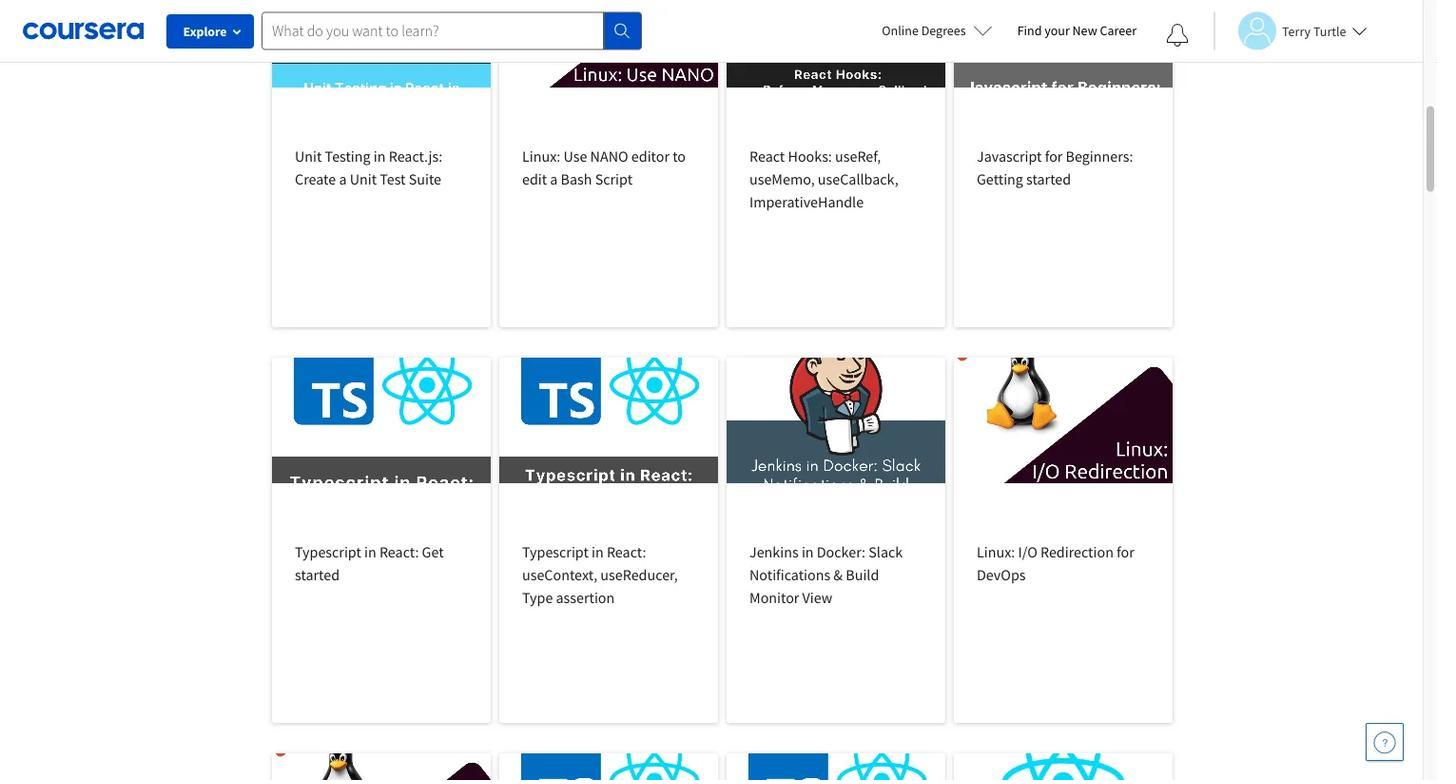 Task type: describe. For each thing, give the bounding box(es) containing it.
create
[[295, 170, 336, 189]]

jenkins
[[750, 543, 799, 562]]

nano
[[590, 147, 629, 166]]

linux: use nano editor to edit a bash script
[[522, 147, 686, 189]]

editor
[[632, 147, 670, 166]]

a inside unit testing in react.js: create a unit test suite
[[339, 170, 347, 189]]

devops
[[977, 566, 1026, 585]]

unit testing in react.js: create a unit test suite
[[295, 147, 443, 189]]

started for typescript
[[295, 566, 340, 585]]

type
[[522, 589, 553, 608]]

beginners:
[[1066, 147, 1134, 166]]

terry turtle button
[[1214, 12, 1368, 50]]

in for typescript in react: get started
[[364, 543, 377, 562]]

linux: i/o redirection for devops
[[977, 543, 1135, 585]]

view
[[803, 589, 833, 608]]

bash
[[561, 170, 592, 189]]

typescript in react: get started link
[[272, 358, 491, 724]]

test
[[380, 170, 406, 189]]

for inside 'linux: i/o redirection for devops'
[[1117, 543, 1135, 562]]

react hooks: useref, usememo, usecallback, imperativehandle link
[[727, 0, 946, 328]]

javascript for beginners: getting started link
[[954, 0, 1173, 328]]

slack
[[869, 543, 903, 562]]

redirection
[[1041, 543, 1114, 562]]

typescript in react: usecontext, usereducer, type assertion
[[522, 543, 678, 608]]

docker:
[[817, 543, 866, 562]]

linux: for linux: i/o redirection for devops
[[977, 543, 1016, 562]]

javascript for beginners: getting started
[[977, 147, 1134, 189]]

useref,
[[835, 147, 881, 166]]

0 horizontal spatial unit
[[295, 147, 322, 166]]

in for typescript in react: usecontext, usereducer, type assertion
[[592, 543, 604, 562]]

jenkins in docker: slack notifications & build monitor view link
[[727, 358, 946, 724]]

linux: i/o redirection for devops link
[[954, 358, 1173, 724]]

terry
[[1283, 22, 1311, 39]]

to
[[673, 147, 686, 166]]

typescript in react: usecontext, usereducer, type assertion link
[[500, 358, 718, 724]]

unit testing in react.js: create a unit test suite link
[[272, 0, 491, 328]]



Task type: locate. For each thing, give the bounding box(es) containing it.
explore button
[[167, 14, 254, 49]]

your
[[1045, 22, 1070, 39]]

coursera image
[[23, 15, 144, 46]]

0 horizontal spatial linux:
[[522, 147, 561, 166]]

react: up usereducer,
[[607, 543, 646, 562]]

1 horizontal spatial react:
[[607, 543, 646, 562]]

unit down testing
[[350, 170, 377, 189]]

a
[[339, 170, 347, 189], [550, 170, 558, 189]]

find your new career
[[1018, 22, 1137, 39]]

for inside "javascript for beginners: getting started"
[[1045, 147, 1063, 166]]

0 horizontal spatial typescript
[[295, 543, 361, 562]]

react:
[[380, 543, 419, 562], [607, 543, 646, 562]]

0 horizontal spatial a
[[339, 170, 347, 189]]

started inside typescript in react: get started
[[295, 566, 340, 585]]

None search field
[[262, 12, 642, 50]]

1 typescript from the left
[[295, 543, 361, 562]]

linux: up edit
[[522, 147, 561, 166]]

1 react: from the left
[[380, 543, 419, 562]]

imperativehandle
[[750, 193, 864, 212]]

react: for get
[[380, 543, 419, 562]]

1 horizontal spatial unit
[[350, 170, 377, 189]]

1 horizontal spatial linux:
[[977, 543, 1016, 562]]

2 react: from the left
[[607, 543, 646, 562]]

linux: inside linux: use nano editor to edit a bash script
[[522, 147, 561, 166]]

a inside linux: use nano editor to edit a bash script
[[550, 170, 558, 189]]

in up "notifications" on the bottom
[[802, 543, 814, 562]]

1 horizontal spatial a
[[550, 170, 558, 189]]

usereducer,
[[601, 566, 678, 585]]

online degrees
[[882, 22, 966, 39]]

linux: use nano editor to edit a bash script link
[[500, 0, 718, 328]]

react: for usecontext,
[[607, 543, 646, 562]]

for right javascript
[[1045, 147, 1063, 166]]

linux: up "devops"
[[977, 543, 1016, 562]]

typescript inside typescript in react: get started
[[295, 543, 361, 562]]

1 vertical spatial started
[[295, 566, 340, 585]]

unit
[[295, 147, 322, 166], [350, 170, 377, 189]]

1 horizontal spatial started
[[1027, 170, 1072, 189]]

a down testing
[[339, 170, 347, 189]]

linux: for linux: use nano editor to edit a bash script
[[522, 147, 561, 166]]

1 a from the left
[[339, 170, 347, 189]]

suite
[[409, 170, 442, 189]]

getting
[[977, 170, 1024, 189]]

1 horizontal spatial typescript
[[522, 543, 589, 562]]

script
[[595, 170, 633, 189]]

for
[[1045, 147, 1063, 166], [1117, 543, 1135, 562]]

0 horizontal spatial started
[[295, 566, 340, 585]]

find your new career link
[[1008, 19, 1147, 43]]

notifications
[[750, 566, 831, 585]]

get
[[422, 543, 444, 562]]

usecallback,
[[818, 170, 899, 189]]

0 vertical spatial for
[[1045, 147, 1063, 166]]

typescript
[[295, 543, 361, 562], [522, 543, 589, 562]]

started
[[1027, 170, 1072, 189], [295, 566, 340, 585]]

new
[[1073, 22, 1098, 39]]

0 vertical spatial linux:
[[522, 147, 561, 166]]

1 horizontal spatial for
[[1117, 543, 1135, 562]]

react hooks: useref, usememo, usecallback, imperativehandle
[[750, 147, 899, 212]]

help center image
[[1374, 731, 1397, 754]]

0 horizontal spatial react:
[[380, 543, 419, 562]]

in inside typescript in react: get started
[[364, 543, 377, 562]]

started for javascript
[[1027, 170, 1072, 189]]

unit up create
[[295, 147, 322, 166]]

0 vertical spatial unit
[[295, 147, 322, 166]]

react
[[750, 147, 785, 166]]

for right redirection
[[1117, 543, 1135, 562]]

assertion
[[556, 589, 615, 608]]

typescript in react: get started
[[295, 543, 444, 585]]

hooks:
[[788, 147, 832, 166]]

usecontext,
[[522, 566, 598, 585]]

edit
[[522, 170, 547, 189]]

explore
[[183, 23, 227, 40]]

linux:
[[522, 147, 561, 166], [977, 543, 1016, 562]]

monitor
[[750, 589, 800, 608]]

1 vertical spatial linux:
[[977, 543, 1016, 562]]

find
[[1018, 22, 1042, 39]]

build
[[846, 566, 879, 585]]

react.js:
[[389, 147, 443, 166]]

turtle
[[1314, 22, 1347, 39]]

use
[[564, 147, 587, 166]]

degrees
[[922, 22, 966, 39]]

started inside "javascript for beginners: getting started"
[[1027, 170, 1072, 189]]

javascript
[[977, 147, 1042, 166]]

&
[[834, 566, 843, 585]]

react: inside typescript in react: get started
[[380, 543, 419, 562]]

0 horizontal spatial for
[[1045, 147, 1063, 166]]

in inside the jenkins in docker: slack notifications & build monitor view
[[802, 543, 814, 562]]

1 vertical spatial unit
[[350, 170, 377, 189]]

1 vertical spatial for
[[1117, 543, 1135, 562]]

linux: inside 'linux: i/o redirection for devops'
[[977, 543, 1016, 562]]

in inside unit testing in react.js: create a unit test suite
[[374, 147, 386, 166]]

2 typescript from the left
[[522, 543, 589, 562]]

in up test
[[374, 147, 386, 166]]

testing
[[325, 147, 371, 166]]

online
[[882, 22, 919, 39]]

terry turtle
[[1283, 22, 1347, 39]]

a right edit
[[550, 170, 558, 189]]

show notifications image
[[1167, 24, 1189, 47]]

typescript for typescript in react: get started
[[295, 543, 361, 562]]

in
[[374, 147, 386, 166], [364, 543, 377, 562], [592, 543, 604, 562], [802, 543, 814, 562]]

usememo,
[[750, 170, 815, 189]]

career
[[1100, 22, 1137, 39]]

react: left get
[[380, 543, 419, 562]]

in left get
[[364, 543, 377, 562]]

0 vertical spatial started
[[1027, 170, 1072, 189]]

online degrees button
[[867, 10, 1008, 51]]

typescript inside typescript in react: usecontext, usereducer, type assertion
[[522, 543, 589, 562]]

react: inside typescript in react: usecontext, usereducer, type assertion
[[607, 543, 646, 562]]

typescript for typescript in react: usecontext, usereducer, type assertion
[[522, 543, 589, 562]]

i/o
[[1019, 543, 1038, 562]]

in inside typescript in react: usecontext, usereducer, type assertion
[[592, 543, 604, 562]]

in for jenkins in docker: slack notifications & build monitor view
[[802, 543, 814, 562]]

in up usecontext,
[[592, 543, 604, 562]]

jenkins in docker: slack notifications & build monitor view
[[750, 543, 903, 608]]

2 a from the left
[[550, 170, 558, 189]]

What do you want to learn? text field
[[262, 12, 604, 50]]



Task type: vqa. For each thing, say whether or not it's contained in the screenshot.
Career
yes



